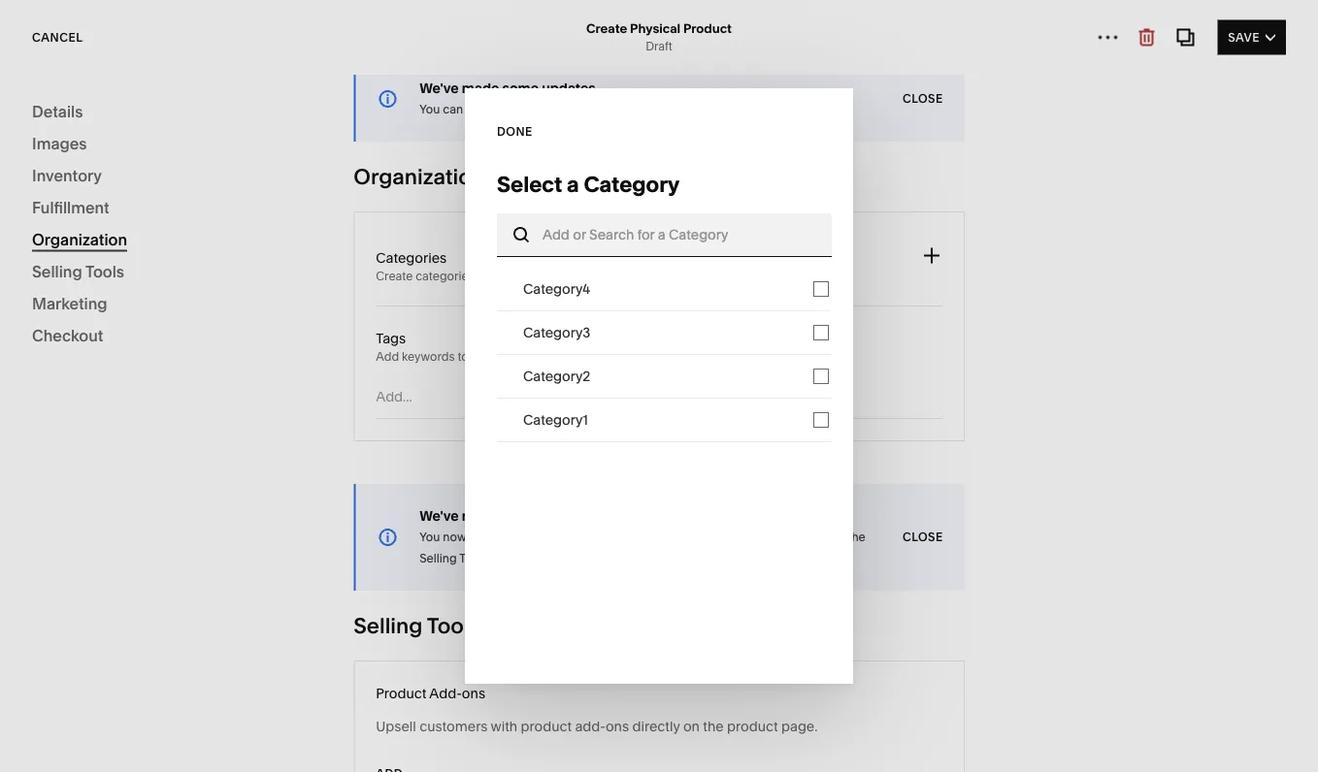 Task type: describe. For each thing, give the bounding box(es) containing it.
customers
[[419, 719, 488, 735]]

0 vertical spatial selling
[[32, 262, 82, 281]]

the inside we've made some updates you can now adjust your product visibility in the organization section.
[[661, 102, 679, 116]]

made for organization
[[462, 80, 499, 97]]

close for selling tools
[[903, 531, 943, 545]]

create inside create physical product draft
[[586, 20, 627, 36]]

start
[[54, 218, 90, 237]]

0 horizontal spatial selling tools
[[32, 262, 124, 281]]

done
[[497, 125, 533, 139]]

the right have
[[498, 531, 516, 545]]

add-
[[429, 686, 462, 702]]

14
[[496, 738, 509, 754]]

Search items… text field
[[64, 130, 348, 173]]

the right 'get'
[[679, 738, 700, 754]]

0 vertical spatial tools
[[85, 262, 124, 281]]

trial
[[418, 738, 443, 754]]

add- inside the we've made some updates you now have the option to include a product add-on on your product page in the selling tools section.
[[670, 531, 697, 545]]

create inside categories create categories to bucket products. categories will appear in the store's navigation.
[[376, 269, 413, 283]]

all
[[32, 93, 60, 119]]

categories create categories to bucket products. categories will appear in the store's navigation.
[[376, 250, 845, 283]]

adjust
[[492, 102, 526, 116]]

with
[[491, 719, 518, 735]]

made for selling tools
[[462, 508, 499, 525]]

related
[[519, 350, 558, 364]]

2 vertical spatial selling
[[354, 613, 423, 639]]

draft
[[646, 39, 672, 53]]

category4
[[523, 281, 590, 298]]

categories for categories create categories to bucket products. categories will appear in the store's navigation.
[[376, 250, 447, 266]]

product inside create physical product draft
[[683, 20, 732, 36]]

to inside tags add keywords to connect related products. tags will not be shown in your store.
[[458, 350, 469, 364]]

·
[[840, 43, 842, 57]]

your inside tags add keywords to connect related products. tags will not be shown in your store.
[[754, 350, 779, 364]]

the inside categories create categories to bucket products. categories will appear in the store's navigation.
[[725, 269, 743, 283]]

site.
[[810, 738, 836, 754]]

you for organization
[[420, 102, 440, 116]]

can
[[443, 102, 463, 116]]

section. inside the we've made some updates you now have the option to include a product add-on on your product page in the selling tools section.
[[491, 552, 534, 566]]

category
[[584, 171, 680, 198]]

keywords
[[402, 350, 455, 364]]

0 horizontal spatial add-
[[575, 719, 606, 735]]

not
[[665, 350, 683, 364]]

option
[[519, 531, 554, 545]]

first
[[132, 268, 156, 285]]

we've for organization
[[420, 80, 459, 97]]

to right products
[[220, 218, 235, 237]]

create inside the start adding products to your store create your first product to start selling.
[[54, 268, 98, 285]]

create physical product draft
[[586, 20, 732, 53]]

to inside the we've made some updates you now have the option to include a product add-on on your product page in the selling tools section.
[[557, 531, 568, 545]]

category2
[[523, 368, 590, 385]]

navigation.
[[785, 269, 845, 283]]

to inside categories create categories to bucket products. categories will appear in the store's navigation.
[[477, 269, 488, 283]]

close button for selling tools
[[903, 520, 943, 555]]

to left 'get'
[[639, 738, 652, 754]]

will inside tags add keywords to connect related products. tags will not be shown in your store.
[[644, 350, 662, 364]]

ends
[[446, 738, 478, 754]]

marketing
[[32, 294, 107, 313]]

categories button
[[0, 21, 137, 64]]

product up out
[[727, 719, 778, 735]]

we've made some updates you can now adjust your product visibility in the organization section.
[[420, 80, 798, 116]]

details
[[32, 102, 83, 121]]

edit
[[406, 35, 433, 49]]

physical
[[630, 20, 681, 36]]

start adding products to your store create your first product to start selling.
[[54, 218, 307, 285]]

to left start
[[214, 268, 226, 285]]

save button
[[1218, 20, 1286, 55]]

Add... field
[[376, 386, 527, 408]]

categories
[[416, 269, 474, 283]]

close for organization
[[903, 92, 943, 106]]

published
[[845, 43, 900, 57]]

0 vertical spatial tags
[[376, 331, 406, 347]]

bucket
[[491, 269, 529, 283]]

out
[[739, 738, 760, 754]]

fulfillment
[[32, 198, 109, 217]]

upgrade
[[549, 738, 605, 754]]

some for selling tools
[[502, 508, 539, 525]]

some for organization
[[502, 80, 539, 97]]

your up start
[[238, 218, 271, 237]]

0 vertical spatial a
[[567, 171, 579, 198]]

product right include
[[624, 531, 668, 545]]

adding
[[93, 218, 145, 237]]

selling inside the we've made some updates you now have the option to include a product add-on on your product page in the selling tools section.
[[420, 552, 457, 566]]

Add or Search for a Category field
[[543, 224, 818, 246]]

visibility
[[602, 102, 645, 116]]

tools inside the we've made some updates you now have the option to include a product add-on on your product page in the selling tools section.
[[459, 552, 488, 566]]

1 horizontal spatial tags
[[616, 350, 642, 364]]

now inside the we've made some updates you now have the option to include a product add-on on your product page in the selling tools section.
[[443, 531, 466, 545]]

your down 'page.'
[[779, 738, 807, 754]]

2 vertical spatial organization
[[32, 230, 127, 249]]

1 horizontal spatial selling tools
[[354, 613, 480, 639]]

select a category
[[497, 171, 680, 198]]

select
[[497, 171, 562, 198]]

the right page
[[848, 531, 866, 545]]

done button
[[497, 115, 533, 149]]

page.
[[781, 719, 818, 735]]



Task type: vqa. For each thing, say whether or not it's contained in the screenshot.
Upsell customers with product add-ons directly on the product page.
yes



Task type: locate. For each thing, give the bounding box(es) containing it.
made up can
[[462, 80, 499, 97]]

some up option
[[502, 508, 539, 525]]

create left categories
[[376, 269, 413, 283]]

shop
[[829, 27, 858, 41]]

a right select
[[567, 171, 579, 198]]

0 horizontal spatial categories
[[37, 35, 115, 50]]

directly
[[632, 719, 680, 735]]

you left can
[[420, 102, 440, 116]]

close button for organization
[[903, 82, 943, 116]]

in right visibility
[[648, 102, 658, 116]]

tags left not
[[616, 350, 642, 364]]

start
[[230, 268, 258, 285]]

0 horizontal spatial create
[[54, 268, 98, 285]]

the left store's
[[725, 269, 743, 283]]

1 horizontal spatial create
[[376, 269, 413, 283]]

products
[[149, 218, 216, 237]]

in left the 14
[[481, 738, 492, 754]]

1 horizontal spatial add-
[[670, 531, 697, 545]]

page
[[804, 531, 832, 545]]

upsell
[[376, 719, 416, 735]]

you inside we've made some updates you can now adjust your product visibility in the organization section.
[[420, 102, 440, 116]]

selling.
[[261, 268, 307, 285]]

section. down option
[[491, 552, 534, 566]]

now inside we've made some updates you can now adjust your product visibility in the organization section.
[[466, 102, 489, 116]]

we've inside the we've made some updates you now have the option to include a product add-on on your product page in the selling tools section.
[[420, 508, 459, 525]]

0 vertical spatial updates
[[542, 80, 596, 97]]

product inside the start adding products to your store create your first product to start selling.
[[159, 268, 210, 285]]

in right shown
[[742, 350, 752, 364]]

made
[[462, 80, 499, 97], [462, 508, 499, 525]]

store.
[[781, 350, 812, 364]]

categories for categories
[[37, 35, 115, 50]]

connect
[[471, 350, 517, 364]]

some inside we've made some updates you can now adjust your product visibility in the organization section.
[[502, 80, 539, 97]]

the up most
[[703, 719, 724, 735]]

you inside the we've made some updates you now have the option to include a product add-on on your product page in the selling tools section.
[[420, 531, 440, 545]]

0 vertical spatial categories
[[37, 35, 115, 50]]

categories inside button
[[37, 35, 115, 50]]

the
[[661, 102, 679, 116], [725, 269, 743, 283], [498, 531, 516, 545], [848, 531, 866, 545], [703, 719, 724, 735], [679, 738, 700, 754]]

0 horizontal spatial tags
[[376, 331, 406, 347]]

ons up the customers
[[462, 686, 485, 702]]

1 vertical spatial section.
[[491, 552, 534, 566]]

the right visibility
[[661, 102, 679, 116]]

appear
[[671, 269, 710, 283]]

1 vertical spatial selling
[[420, 552, 457, 566]]

your inside the we've made some updates you now have the option to include a product add-on on your product page in the selling tools section.
[[730, 531, 755, 545]]

2 horizontal spatial create
[[586, 20, 627, 36]]

1 close button from the top
[[903, 82, 943, 116]]

create left physical
[[586, 20, 627, 36]]

0 horizontal spatial section.
[[491, 552, 534, 566]]

selling tools up product add-ons
[[354, 613, 480, 639]]

organization inside we've made some updates you can now adjust your product visibility in the organization section.
[[681, 102, 752, 116]]

None field
[[376, 376, 942, 419]]

will left not
[[644, 350, 662, 364]]

row group
[[0, 50, 384, 773]]

updates inside the we've made some updates you now have the option to include a product add-on on your product page in the selling tools section.
[[542, 508, 596, 525]]

0 vertical spatial you
[[420, 102, 440, 116]]

1 vertical spatial made
[[462, 508, 499, 525]]

2 horizontal spatial organization
[[681, 102, 752, 116]]

upsell customers with product add-ons directly on the product page.
[[376, 719, 818, 735]]

2 vertical spatial tools
[[427, 613, 480, 639]]

section. down products
[[755, 102, 798, 116]]

days.
[[512, 738, 545, 754]]

products. right "bucket"
[[531, 269, 584, 283]]

1 updates from the top
[[542, 80, 596, 97]]

0 vertical spatial organization
[[681, 102, 752, 116]]

products. up category2
[[561, 350, 613, 364]]

your left first
[[101, 268, 129, 285]]

2 close button from the top
[[903, 520, 943, 555]]

now down upsell customers with product add-ons directly on the product page.
[[608, 738, 636, 754]]

products. inside categories create categories to bucket products. categories will appear in the store's navigation.
[[531, 269, 584, 283]]

tab list
[[1110, 27, 1199, 58]]

2 you from the top
[[420, 531, 440, 545]]

your
[[528, 102, 552, 116], [238, 218, 271, 237], [101, 268, 129, 285], [754, 350, 779, 364], [730, 531, 755, 545], [779, 738, 807, 754]]

0 vertical spatial made
[[462, 80, 499, 97]]

0 horizontal spatial product
[[376, 686, 427, 702]]

1 horizontal spatial ons
[[606, 719, 629, 735]]

a
[[567, 171, 579, 198], [615, 531, 621, 545]]

made inside the we've made some updates you now have the option to include a product add-on on your product page in the selling tools section.
[[462, 508, 499, 525]]

categories left appear
[[587, 269, 647, 283]]

product right physical
[[683, 20, 732, 36]]

categories up categories
[[376, 250, 447, 266]]

1 vertical spatial tags
[[616, 350, 642, 364]]

now right can
[[466, 102, 489, 116]]

to left "bucket"
[[477, 269, 488, 283]]

your trial ends in 14 days. upgrade now to get the most out of your site.
[[387, 738, 836, 754]]

1 you from the top
[[420, 102, 440, 116]]

edit button
[[393, 24, 446, 60]]

cancel button
[[32, 20, 83, 55]]

0 horizontal spatial organization
[[32, 230, 127, 249]]

categories
[[37, 35, 115, 50], [376, 250, 447, 266], [587, 269, 647, 283]]

ons up your trial ends in 14 days. upgrade now to get the most out of your site.
[[606, 719, 629, 735]]

0 vertical spatial close
[[903, 92, 943, 106]]

1 made from the top
[[462, 80, 499, 97]]

your left 'store.'
[[754, 350, 779, 364]]

your
[[387, 738, 415, 754]]

2 close from the top
[[903, 531, 943, 545]]

in inside we've made some updates you can now adjust your product visibility in the organization section.
[[648, 102, 658, 116]]

on
[[697, 531, 711, 545], [714, 531, 728, 545], [683, 719, 700, 735]]

selling
[[32, 262, 82, 281], [420, 552, 457, 566], [354, 613, 423, 639]]

in right page
[[835, 531, 845, 545]]

to left connect
[[458, 350, 469, 364]]

1 close from the top
[[903, 92, 943, 106]]

product left page
[[757, 531, 801, 545]]

now left have
[[443, 531, 466, 545]]

your inside we've made some updates you can now adjust your product visibility in the organization section.
[[528, 102, 552, 116]]

most
[[703, 738, 736, 754]]

product left visibility
[[555, 102, 599, 116]]

to
[[220, 218, 235, 237], [214, 268, 226, 285], [477, 269, 488, 283], [458, 350, 469, 364], [557, 531, 568, 545], [639, 738, 652, 754]]

we've inside we've made some updates you can now adjust your product visibility in the organization section.
[[420, 80, 459, 97]]

2 vertical spatial now
[[608, 738, 636, 754]]

made inside we've made some updates you can now adjust your product visibility in the organization section.
[[462, 80, 499, 97]]

create down store
[[54, 268, 98, 285]]

create
[[586, 20, 627, 36], [54, 268, 98, 285], [376, 269, 413, 283]]

section. inside we've made some updates you can now adjust your product visibility in the organization section.
[[755, 102, 798, 116]]

category1
[[523, 412, 588, 429]]

add- up upgrade
[[575, 719, 606, 735]]

you
[[420, 102, 440, 116], [420, 531, 440, 545]]

1 vertical spatial updates
[[542, 508, 596, 525]]

0 vertical spatial ons
[[462, 686, 485, 702]]

0 vertical spatial close button
[[903, 82, 943, 116]]

we've for selling tools
[[420, 508, 459, 525]]

images
[[32, 134, 87, 153]]

0 horizontal spatial a
[[567, 171, 579, 198]]

checkout
[[32, 326, 103, 345]]

in
[[648, 102, 658, 116], [713, 269, 722, 283], [742, 350, 752, 364], [835, 531, 845, 545], [481, 738, 492, 754]]

in right appear
[[713, 269, 722, 283]]

you for selling tools
[[420, 531, 440, 545]]

add
[[376, 350, 399, 364]]

0 horizontal spatial ons
[[462, 686, 485, 702]]

0 vertical spatial we've
[[420, 80, 459, 97]]

you left have
[[420, 531, 440, 545]]

1 vertical spatial categories
[[376, 250, 447, 266]]

some up adjust
[[502, 80, 539, 97]]

in inside tags add keywords to connect related products. tags will not be shown in your store.
[[742, 350, 752, 364]]

0 vertical spatial products.
[[531, 269, 584, 283]]

selling tools
[[32, 262, 124, 281], [354, 613, 480, 639]]

products
[[787, 43, 837, 57]]

close button
[[903, 82, 943, 116], [903, 520, 943, 555]]

1 vertical spatial we've
[[420, 508, 459, 525]]

1 vertical spatial product
[[376, 686, 427, 702]]

category3
[[523, 325, 591, 341]]

of
[[763, 738, 776, 754]]

0 vertical spatial now
[[466, 102, 489, 116]]

product
[[555, 102, 599, 116], [159, 268, 210, 285], [624, 531, 668, 545], [757, 531, 801, 545], [521, 719, 572, 735], [727, 719, 778, 735]]

get
[[655, 738, 676, 754]]

organization down can
[[354, 164, 485, 190]]

product up upsell
[[376, 686, 427, 702]]

1 vertical spatial close
[[903, 531, 943, 545]]

organization down fulfillment
[[32, 230, 127, 249]]

1 vertical spatial a
[[615, 531, 621, 545]]

2 made from the top
[[462, 508, 499, 525]]

will inside categories create categories to bucket products. categories will appear in the store's navigation.
[[650, 269, 668, 283]]

store's
[[746, 269, 782, 283]]

in inside the we've made some updates you now have the option to include a product add-on on your product page in the selling tools section.
[[835, 531, 845, 545]]

0 vertical spatial selling tools
[[32, 262, 124, 281]]

section.
[[755, 102, 798, 116], [491, 552, 534, 566]]

categories up all
[[37, 35, 115, 50]]

1 vertical spatial organization
[[354, 164, 485, 190]]

1 vertical spatial ons
[[606, 719, 629, 735]]

some
[[502, 80, 539, 97], [502, 508, 539, 525]]

product add-ons
[[376, 686, 485, 702]]

made up have
[[462, 508, 499, 525]]

0 vertical spatial product
[[683, 20, 732, 36]]

tags up add
[[376, 331, 406, 347]]

include
[[571, 531, 612, 545]]

will left appear
[[650, 269, 668, 283]]

products. inside tags add keywords to connect related products. tags will not be shown in your store.
[[561, 350, 613, 364]]

product inside we've made some updates you can now adjust your product visibility in the organization section.
[[555, 102, 599, 116]]

1 we've from the top
[[420, 80, 459, 97]]

0 vertical spatial some
[[502, 80, 539, 97]]

0 vertical spatial add-
[[670, 531, 697, 545]]

updates for organization
[[542, 80, 596, 97]]

1 vertical spatial add-
[[575, 719, 606, 735]]

1 vertical spatial selling tools
[[354, 613, 480, 639]]

tags
[[376, 331, 406, 347], [616, 350, 642, 364]]

we've made some updates you now have the option to include a product add-on on your product page in the selling tools section.
[[420, 508, 866, 566]]

shown
[[703, 350, 739, 364]]

product up days.
[[521, 719, 572, 735]]

we've
[[420, 80, 459, 97], [420, 508, 459, 525]]

inventory
[[32, 166, 102, 185]]

organization down create physical product draft
[[681, 102, 752, 116]]

your left page
[[730, 531, 755, 545]]

1 vertical spatial products.
[[561, 350, 613, 364]]

a inside the we've made some updates you now have the option to include a product add-on on your product page in the selling tools section.
[[615, 531, 621, 545]]

organization
[[681, 102, 752, 116], [354, 164, 485, 190], [32, 230, 127, 249]]

tools
[[85, 262, 124, 281], [459, 552, 488, 566], [427, 613, 480, 639]]

add- right include
[[670, 531, 697, 545]]

tools down store
[[85, 262, 124, 281]]

1 horizontal spatial categories
[[376, 250, 447, 266]]

0 vertical spatial section.
[[755, 102, 798, 116]]

in inside categories create categories to bucket products. categories will appear in the store's navigation.
[[713, 269, 722, 283]]

1 vertical spatial tools
[[459, 552, 488, 566]]

1 horizontal spatial organization
[[354, 164, 485, 190]]

product right first
[[159, 268, 210, 285]]

your right adjust
[[528, 102, 552, 116]]

shop products · published
[[787, 27, 900, 57]]

have
[[469, 531, 495, 545]]

1 some from the top
[[502, 80, 539, 97]]

store
[[54, 240, 92, 259]]

updates inside we've made some updates you can now adjust your product visibility in the organization section.
[[542, 80, 596, 97]]

tools down have
[[459, 552, 488, 566]]

a right include
[[615, 531, 621, 545]]

updates for selling tools
[[542, 508, 596, 525]]

1 vertical spatial you
[[420, 531, 440, 545]]

2 updates from the top
[[542, 508, 596, 525]]

2 we've from the top
[[420, 508, 459, 525]]

1 horizontal spatial section.
[[755, 102, 798, 116]]

some inside the we've made some updates you now have the option to include a product add-on on your product page in the selling tools section.
[[502, 508, 539, 525]]

cancel
[[32, 30, 83, 44]]

to right option
[[557, 531, 568, 545]]

1 horizontal spatial a
[[615, 531, 621, 545]]

now
[[466, 102, 489, 116], [443, 531, 466, 545], [608, 738, 636, 754]]

products.
[[531, 269, 584, 283], [561, 350, 613, 364]]

ons
[[462, 686, 485, 702], [606, 719, 629, 735]]

2 horizontal spatial categories
[[587, 269, 647, 283]]

1 vertical spatial close button
[[903, 520, 943, 555]]

tags add keywords to connect related products. tags will not be shown in your store.
[[376, 331, 812, 364]]

1 vertical spatial now
[[443, 531, 466, 545]]

2 some from the top
[[502, 508, 539, 525]]

selling tools down store
[[32, 262, 124, 281]]

1 vertical spatial will
[[644, 350, 662, 364]]

tools up add-
[[427, 613, 480, 639]]

1 vertical spatial some
[[502, 508, 539, 525]]

add-
[[670, 531, 697, 545], [575, 719, 606, 735]]

be
[[686, 350, 700, 364]]

will
[[650, 269, 668, 283], [644, 350, 662, 364]]

save
[[1228, 30, 1260, 44]]

1 horizontal spatial product
[[683, 20, 732, 36]]

2 vertical spatial categories
[[587, 269, 647, 283]]

0 vertical spatial will
[[650, 269, 668, 283]]



